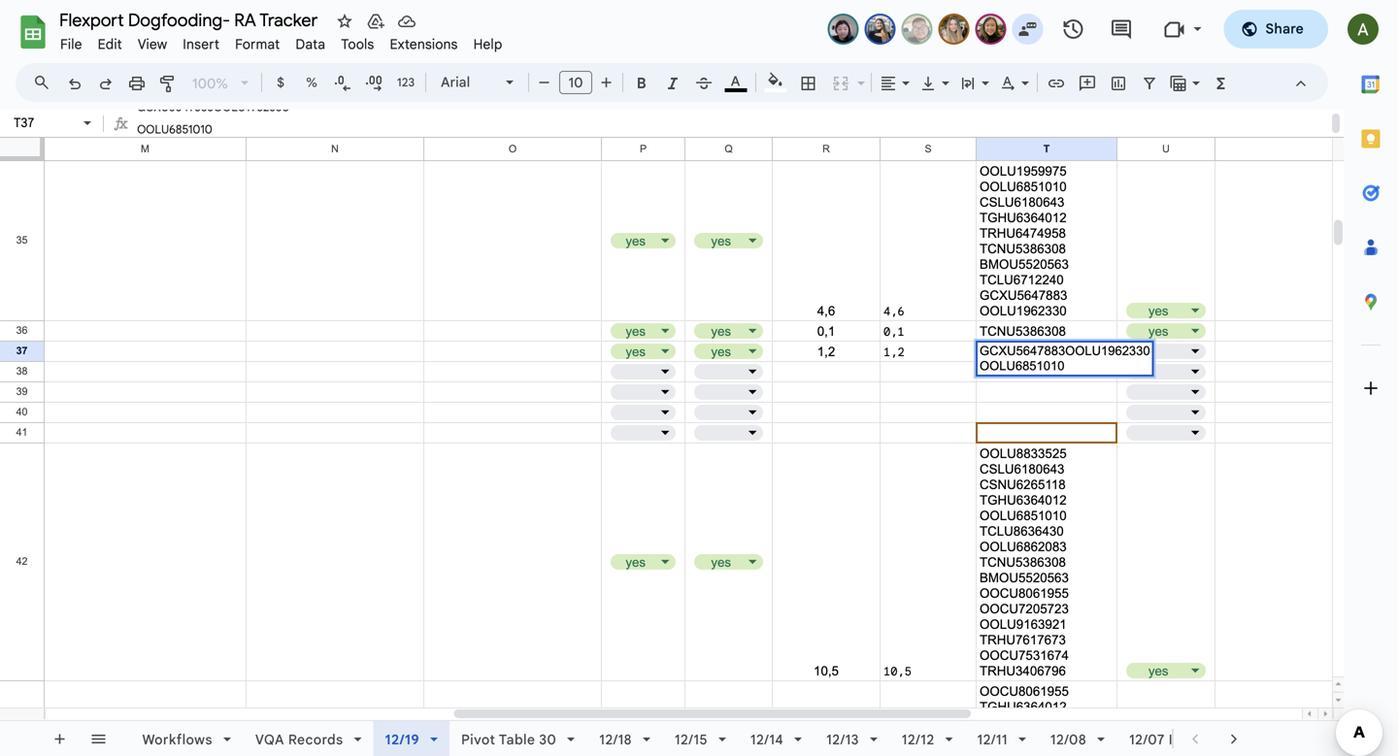 Task type: locate. For each thing, give the bounding box(es) containing it.
gcxu5647883oolu1962330
[[137, 100, 290, 115], [980, 344, 1150, 358]]

Zoom field
[[185, 69, 257, 98]]

text wrapping image
[[957, 69, 980, 96]]

12/14 button
[[738, 721, 815, 756]]

file
[[60, 36, 82, 53]]

1 horizontal spatial oolu6851010
[[980, 359, 1065, 373]]

fill color image
[[765, 69, 787, 92]]

0 horizontal spatial gcxu5647883oolu1962330 oolu6851010
[[137, 100, 290, 137]]

michelle dermenjian image
[[940, 16, 968, 43]]

menu bar containing file
[[52, 25, 510, 57]]

oolu6851010
[[137, 122, 212, 137], [980, 359, 1065, 373]]

Menus field
[[24, 69, 67, 96]]

pivot
[[461, 731, 496, 748]]

0 horizontal spatial oolu6851010
[[137, 122, 212, 137]]

functions image
[[1210, 69, 1233, 96]]

1 vertical spatial gcxu5647883oolu1962330
[[980, 344, 1150, 358]]

toolbar containing workflows
[[123, 721, 1230, 756]]

menu bar banner
[[0, 0, 1398, 756]]

0 vertical spatial oolu6851010
[[137, 122, 212, 137]]

12/11 button
[[965, 721, 1039, 756]]

tab list
[[1344, 57, 1398, 702]]

12/12 button
[[889, 721, 966, 756]]

Rename text field
[[52, 8, 329, 31]]

12/12
[[902, 731, 935, 748]]

font list. arial selected. option
[[441, 69, 494, 96]]

borders image
[[798, 69, 820, 96]]

1 horizontal spatial gcxu5647883oolu1962330
[[980, 344, 1150, 358]]

pivot table 30 button
[[449, 721, 588, 756]]

123
[[397, 75, 415, 90]]

12/13
[[827, 731, 859, 748]]

0 vertical spatial gcxu5647883oolu1962330 oolu6851010
[[137, 100, 290, 137]]

gcxu5647883oolu1962330 oolu6851010
[[137, 100, 290, 137], [980, 344, 1150, 373]]

gcxu5647883oolu1962330 oolu6851010 for bottommost t37 field
[[980, 344, 1150, 373]]

vertical align image
[[918, 69, 940, 96]]

extensions menu item
[[382, 33, 466, 56]]

gcxu5647883oolu1962330 oolu6851010 inside t37 field
[[137, 100, 290, 137]]

12/07 eod button
[[1117, 721, 1230, 756]]

format
[[235, 36, 280, 53]]

12/18
[[599, 731, 632, 748]]

oolu6851010 for topmost t37 field
[[137, 122, 212, 137]]

vqa records button
[[243, 721, 374, 756]]

1 vertical spatial oolu6851010
[[980, 359, 1065, 373]]

Font size text field
[[560, 71, 591, 94]]

help
[[473, 36, 502, 53]]

1 horizontal spatial gcxu5647883oolu1962330 oolu6851010
[[980, 344, 1150, 373]]

oolu6851010 inside menu bar banner
[[137, 122, 212, 137]]

main toolbar
[[57, 53, 1238, 756]]

application containing share
[[0, 0, 1398, 756]]

$ button
[[266, 68, 295, 97]]

None text field
[[8, 114, 80, 132]]

toolbar
[[40, 710, 131, 756], [123, 721, 1230, 756], [1175, 721, 1257, 756]]

menu bar
[[52, 25, 510, 57]]

Zoom text field
[[187, 70, 234, 97]]

0 horizontal spatial gcxu5647883oolu1962330
[[137, 100, 290, 115]]

12/19 button
[[373, 721, 450, 756]]

% button
[[297, 68, 326, 97]]

gcxu5647883oolu1962330 inside menu bar banner
[[137, 100, 290, 115]]

application
[[0, 0, 1398, 756]]

0 vertical spatial gcxu5647883oolu1962330
[[137, 100, 290, 115]]

1 vertical spatial gcxu5647883oolu1962330 oolu6851010
[[980, 344, 1150, 373]]

michele murakami image
[[830, 16, 857, 43]]

Star checkbox
[[331, 8, 358, 35]]

table
[[499, 731, 535, 748]]

records
[[288, 731, 343, 748]]

Font size field
[[559, 71, 600, 95]]

T37 field
[[137, 96, 1328, 137], [980, 344, 1150, 374]]

123 button
[[390, 68, 421, 97]]

12/13 button
[[814, 721, 890, 756]]



Task type: describe. For each thing, give the bounding box(es) containing it.
tab list inside menu bar banner
[[1344, 57, 1398, 702]]

12/15
[[675, 731, 708, 748]]

share button
[[1224, 10, 1328, 49]]

30
[[539, 731, 557, 748]]

tools menu item
[[333, 33, 382, 56]]

workflows button
[[130, 721, 244, 756]]

view
[[138, 36, 167, 53]]

$
[[277, 75, 285, 90]]

0 vertical spatial t37 field
[[137, 96, 1328, 137]]

edit
[[98, 36, 122, 53]]

insert
[[183, 36, 220, 53]]

12/11
[[977, 731, 1008, 748]]

extensions
[[390, 36, 458, 53]]

12/08 button
[[1038, 721, 1118, 756]]

menu bar inside menu bar banner
[[52, 25, 510, 57]]

vqa
[[255, 731, 284, 748]]

jordyn shuell image
[[867, 16, 894, 43]]

data menu item
[[288, 33, 333, 56]]

none text field inside name box (⌘ + j) element
[[8, 114, 80, 132]]

gcxu5647883oolu1962330 oolu6851010 for topmost t37 field
[[137, 100, 290, 137]]

help menu item
[[466, 33, 510, 56]]

file menu item
[[52, 33, 90, 56]]

vqa records
[[255, 731, 343, 748]]

format menu item
[[227, 33, 288, 56]]

12/18 button
[[587, 721, 663, 756]]

pivot table 30
[[461, 731, 557, 748]]

12/19
[[385, 731, 419, 748]]

12/08
[[1051, 731, 1087, 748]]

all sheets image
[[83, 723, 114, 755]]

text rotation image
[[997, 69, 1020, 96]]

name box (⌘ + j) element
[[6, 112, 97, 135]]

ben chafik image
[[904, 16, 931, 43]]

%
[[306, 75, 317, 90]]

data
[[296, 36, 326, 53]]

1 vertical spatial t37 field
[[980, 344, 1150, 374]]

oolu6851010 for bottommost t37 field
[[980, 359, 1065, 373]]

12/15 button
[[662, 721, 739, 756]]

12/14
[[751, 731, 784, 748]]

insert menu item
[[175, 33, 227, 56]]

arial
[[441, 74, 470, 91]]

jenny truong image
[[977, 16, 1005, 43]]

tools
[[341, 36, 374, 53]]

workflows
[[142, 731, 213, 748]]

12/07 eod
[[1129, 731, 1198, 748]]

horizontal align image
[[878, 69, 900, 96]]

view menu item
[[130, 33, 175, 56]]

share
[[1266, 20, 1304, 37]]

eod
[[1169, 731, 1198, 748]]

12/07
[[1129, 731, 1165, 748]]

edit menu item
[[90, 33, 130, 56]]

text color image
[[725, 69, 747, 92]]



Task type: vqa. For each thing, say whether or not it's contained in the screenshot.
Line weight OPTION
no



